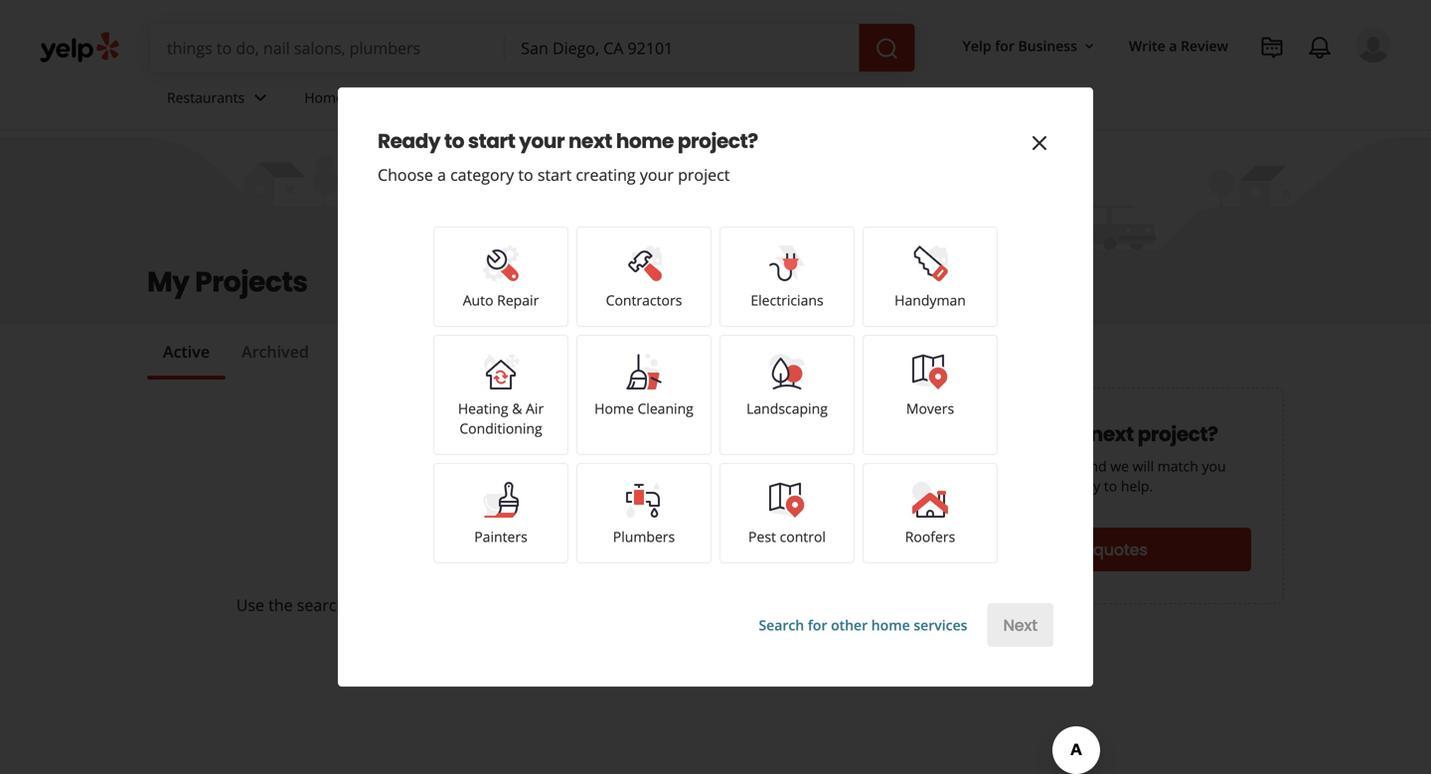 Task type: locate. For each thing, give the bounding box(es) containing it.
auto left 'repair'
[[463, 291, 494, 310]]

start
[[468, 127, 515, 155], [538, 164, 572, 185], [564, 595, 599, 616]]

24 chevron down v2 image inside more link
[[645, 86, 669, 110]]

you left could
[[696, 595, 723, 616]]

project? up the "match"
[[1138, 421, 1219, 448]]

active
[[163, 341, 210, 362]]

you
[[355, 553, 401, 586]]

you right the "match"
[[1203, 457, 1227, 476]]

active tab panel
[[147, 380, 1285, 388]]

to
[[444, 127, 464, 155], [518, 164, 534, 185], [1104, 477, 1118, 496], [545, 595, 560, 616]]

any
[[538, 553, 585, 586]]

0 vertical spatial home
[[304, 88, 344, 107]]

projects image
[[1261, 36, 1285, 60]]

0 horizontal spatial services
[[348, 88, 400, 107]]

to right category
[[518, 164, 534, 185]]

start inside you don't have any projects use the search bar or 'get quotes' button to start finding pros you could hire.
[[564, 595, 599, 616]]

start up category
[[468, 127, 515, 155]]

plumbers
[[613, 527, 675, 546]]

home for home services
[[304, 88, 344, 107]]

1 vertical spatial start
[[538, 164, 572, 185]]

0 vertical spatial next
[[569, 127, 612, 155]]

24 chevron down v2 image inside auto services link
[[551, 86, 575, 110]]

0 horizontal spatial next
[[569, 127, 612, 155]]

project? up project in the top of the page
[[678, 127, 758, 155]]

home right other
[[872, 616, 910, 635]]

your
[[519, 127, 565, 155], [640, 164, 674, 185], [1041, 421, 1087, 448]]

None search field
[[151, 24, 915, 72]]

with
[[944, 477, 971, 496]]

services
[[914, 616, 968, 635]]

to down we
[[1104, 477, 1118, 496]]

2 vertical spatial your
[[1041, 421, 1087, 448]]

you inside you don't have any projects use the search bar or 'get quotes' button to start finding pros you could hire.
[[696, 595, 723, 616]]

0 horizontal spatial project?
[[678, 127, 758, 155]]

home
[[304, 88, 344, 107], [595, 399, 634, 418]]

24 chevron down v2 image inside home services link
[[404, 86, 428, 110]]

0 vertical spatial auto
[[460, 88, 491, 107]]

2 horizontal spatial a
[[1170, 36, 1178, 55]]

1 vertical spatial you
[[696, 595, 723, 616]]

my projects
[[147, 262, 308, 302]]

1 horizontal spatial ready
[[944, 421, 1006, 448]]

write
[[1129, 36, 1166, 55]]

you
[[1203, 457, 1227, 476], [696, 595, 723, 616]]

1 vertical spatial project?
[[1138, 421, 1219, 448]]

0 horizontal spatial home
[[304, 88, 344, 107]]

2 services from the left
[[494, 88, 547, 107]]

1 services from the left
[[348, 88, 400, 107]]

pros down the us
[[975, 477, 1004, 496]]

ready inside ready to start your next home project? choose a category to start creating your project
[[378, 127, 441, 155]]

next
[[569, 127, 612, 155], [1091, 421, 1134, 448]]

24 chevron down v2 image
[[249, 86, 273, 110], [404, 86, 428, 110], [551, 86, 575, 110], [645, 86, 669, 110]]

pros inside you don't have any projects use the search bar or 'get quotes' button to start finding pros you could hire.
[[658, 595, 692, 616]]

air
[[526, 399, 544, 418]]

pros inside ready for your next project? give us a few details, and we will match you with pros who are ready to help.
[[975, 477, 1004, 496]]

ready inside ready for your next project? give us a few details, and we will match you with pros who are ready to help.
[[944, 421, 1006, 448]]

use
[[236, 595, 264, 616]]

will
[[1133, 457, 1155, 476]]

yelp for business button
[[955, 28, 1106, 64]]

2 horizontal spatial your
[[1041, 421, 1087, 448]]

1 vertical spatial home
[[595, 399, 634, 418]]

project?
[[678, 127, 758, 155], [1138, 421, 1219, 448]]

2 vertical spatial for
[[808, 616, 828, 635]]

quotes
[[1094, 539, 1148, 561]]

1 24 chevron down v2 image from the left
[[249, 86, 273, 110]]

start left the "creating"
[[538, 164, 572, 185]]

24 chevron down v2 image right the restaurants
[[249, 86, 273, 110]]

plumbing image
[[624, 480, 664, 520]]

or
[[380, 595, 396, 616]]

are
[[1039, 477, 1060, 496]]

0 horizontal spatial ready
[[378, 127, 441, 155]]

home
[[616, 127, 674, 155], [872, 616, 910, 635]]

services for home services
[[348, 88, 400, 107]]

0 vertical spatial a
[[1170, 36, 1178, 55]]

services for auto services
[[494, 88, 547, 107]]

for
[[995, 36, 1015, 55], [1010, 421, 1037, 448], [808, 616, 828, 635]]

archived
[[242, 341, 309, 362]]

24 chevron down v2 image up ready to start your next home project? choose a category to start creating your project
[[551, 86, 575, 110]]

auto up category
[[460, 88, 491, 107]]

quotes'
[[433, 595, 487, 616]]

repair
[[497, 291, 539, 310]]

contractors
[[606, 291, 682, 310]]

for up few
[[1010, 421, 1037, 448]]

my
[[147, 262, 190, 302]]

next up the "creating"
[[569, 127, 612, 155]]

1 horizontal spatial you
[[1203, 457, 1227, 476]]

services
[[348, 88, 400, 107], [494, 88, 547, 107]]

2 24 chevron down v2 image from the left
[[404, 86, 428, 110]]

24 chevron down v2 image right home services
[[404, 86, 428, 110]]

ready up the us
[[944, 421, 1006, 448]]

next up we
[[1091, 421, 1134, 448]]

home inside ready to start your next home project? choose a category to start creating your project
[[616, 127, 674, 155]]

0 horizontal spatial your
[[519, 127, 565, 155]]

0 horizontal spatial pros
[[658, 595, 692, 616]]

2 vertical spatial start
[[564, 595, 599, 616]]

for inside button
[[995, 36, 1015, 55]]

ready up choose
[[378, 127, 441, 155]]

don't
[[406, 553, 469, 586]]

finding
[[603, 595, 654, 616]]

other
[[831, 616, 868, 635]]

auto inside ready to start your next home project? dialog
[[463, 291, 494, 310]]

24 chevron down v2 image right more
[[645, 86, 669, 110]]

a right the us
[[994, 457, 1002, 476]]

auto
[[460, 88, 491, 107], [463, 291, 494, 310]]

1 vertical spatial home
[[872, 616, 910, 635]]

category
[[450, 164, 514, 185]]

a right write
[[1170, 36, 1178, 55]]

tab list containing active
[[147, 340, 325, 380]]

your left project in the top of the page
[[640, 164, 674, 185]]

0 horizontal spatial a
[[437, 164, 446, 185]]

1 vertical spatial pros
[[658, 595, 692, 616]]

a right choose
[[437, 164, 446, 185]]

home inside business categories element
[[304, 88, 344, 107]]

ready to start your next home project? choose a category to start creating your project
[[378, 127, 758, 185]]

0 vertical spatial pros
[[975, 477, 1004, 496]]

roofers
[[906, 527, 956, 546]]

services up choose
[[348, 88, 400, 107]]

0 vertical spatial your
[[519, 127, 565, 155]]

0 horizontal spatial home
[[616, 127, 674, 155]]

projects
[[195, 262, 308, 302]]

a
[[1170, 36, 1178, 55], [437, 164, 446, 185], [994, 457, 1002, 476]]

we
[[1111, 457, 1130, 476]]

roofing image
[[911, 480, 951, 520]]

ready for ready to start your next home project?
[[378, 127, 441, 155]]

ready
[[378, 127, 441, 155], [944, 421, 1006, 448]]

24 chevron down v2 image for restaurants link
[[249, 86, 273, 110]]

close image
[[1028, 131, 1052, 155]]

0 vertical spatial home
[[616, 127, 674, 155]]

search for other home services link
[[759, 616, 968, 635]]

home cleaning
[[595, 399, 694, 418]]

ready for your next project? give us a few details, and we will match you with pros who are ready to help.
[[944, 421, 1227, 496]]

for inside ready to start your next home project? dialog
[[808, 616, 828, 635]]

tab list
[[147, 340, 325, 380]]

projects
[[589, 553, 687, 586]]

home inside dialog
[[595, 399, 634, 418]]

1 horizontal spatial a
[[994, 457, 1002, 476]]

4 24 chevron down v2 image from the left
[[645, 86, 669, 110]]

+
[[1047, 539, 1058, 561]]

you don't have any projects use the search bar or 'get quotes' button to start finding pros you could hire.
[[236, 553, 806, 616]]

1 vertical spatial for
[[1010, 421, 1037, 448]]

restaurants link
[[151, 72, 289, 129]]

handyman image
[[911, 244, 951, 283]]

hvac image
[[481, 352, 521, 392]]

more link
[[591, 72, 685, 129]]

ready
[[1064, 477, 1101, 496]]

1 horizontal spatial pros
[[975, 477, 1004, 496]]

auto for auto repair
[[463, 291, 494, 310]]

project? inside ready for your next project? give us a few details, and we will match you with pros who are ready to help.
[[1138, 421, 1219, 448]]

business categories element
[[151, 72, 1392, 129]]

a inside ready to start your next home project? choose a category to start creating your project
[[437, 164, 446, 185]]

auto inside auto services link
[[460, 88, 491, 107]]

24 chevron down v2 image inside restaurants link
[[249, 86, 273, 110]]

your up details,
[[1041, 421, 1087, 448]]

to right the button
[[545, 595, 560, 616]]

2 vertical spatial a
[[994, 457, 1002, 476]]

0 horizontal spatial you
[[696, 595, 723, 616]]

bar
[[350, 595, 375, 616]]

0 vertical spatial start
[[468, 127, 515, 155]]

1 vertical spatial a
[[437, 164, 446, 185]]

1 horizontal spatial project?
[[1138, 421, 1219, 448]]

more
[[607, 88, 641, 107]]

few
[[1006, 457, 1029, 476]]

1 vertical spatial next
[[1091, 421, 1134, 448]]

search
[[759, 616, 805, 635]]

3 24 chevron down v2 image from the left
[[551, 86, 575, 110]]

for right yelp
[[995, 36, 1015, 55]]

0 vertical spatial you
[[1203, 457, 1227, 476]]

services up ready to start your next home project? choose a category to start creating your project
[[494, 88, 547, 107]]

1 horizontal spatial services
[[494, 88, 547, 107]]

notifications image
[[1308, 36, 1332, 60]]

heating
[[458, 399, 509, 418]]

start down any
[[564, 595, 599, 616]]

pros right "finding"
[[658, 595, 692, 616]]

for for yelp
[[995, 36, 1015, 55]]

for inside ready for your next project? give us a few details, and we will match you with pros who are ready to help.
[[1010, 421, 1037, 448]]

for left other
[[808, 616, 828, 635]]

homecleaning image
[[624, 352, 664, 392]]

home services link
[[289, 72, 444, 129]]

1 horizontal spatial next
[[1091, 421, 1134, 448]]

1 horizontal spatial home
[[595, 399, 634, 418]]

24 chevron down v2 image for home services link
[[404, 86, 428, 110]]

1 vertical spatial ready
[[944, 421, 1006, 448]]

1 vertical spatial auto
[[463, 291, 494, 310]]

0 vertical spatial project?
[[678, 127, 758, 155]]

us
[[976, 457, 991, 476]]

your down auto services
[[519, 127, 565, 155]]

auto services link
[[444, 72, 591, 129]]

could
[[727, 595, 768, 616]]

to up category
[[444, 127, 464, 155]]

home services
[[304, 88, 400, 107]]

home down more
[[616, 127, 674, 155]]

1 horizontal spatial your
[[640, 164, 674, 185]]

1 horizontal spatial home
[[872, 616, 910, 635]]

0 vertical spatial for
[[995, 36, 1015, 55]]

you inside ready for your next project? give us a few details, and we will match you with pros who are ready to help.
[[1203, 457, 1227, 476]]

control
[[780, 527, 826, 546]]

&
[[512, 399, 522, 418]]

0 vertical spatial ready
[[378, 127, 441, 155]]

pros
[[975, 477, 1004, 496], [658, 595, 692, 616]]

pros for give us a few details, and we will match you with pros who are ready to help.
[[975, 477, 1004, 496]]



Task type: describe. For each thing, give the bounding box(es) containing it.
business
[[1019, 36, 1078, 55]]

movers image
[[911, 352, 951, 392]]

for for search
[[808, 616, 828, 635]]

pest_control image
[[768, 480, 807, 520]]

your inside ready for your next project? give us a few details, and we will match you with pros who are ready to help.
[[1041, 421, 1087, 448]]

24 chevron down v2 image for auto services link
[[551, 86, 575, 110]]

details,
[[1033, 457, 1079, 476]]

movers
[[907, 399, 955, 418]]

project? inside ready to start your next home project? choose a category to start creating your project
[[678, 127, 758, 155]]

yelp
[[963, 36, 992, 55]]

'get
[[400, 595, 429, 616]]

yelp for business
[[963, 36, 1078, 55]]

search for other home services
[[759, 616, 968, 635]]

next inside ready for your next project? give us a few details, and we will match you with pros who are ready to help.
[[1091, 421, 1134, 448]]

handyman
[[895, 291, 966, 310]]

write a review
[[1129, 36, 1229, 55]]

user actions element
[[947, 25, 1420, 147]]

have
[[473, 553, 534, 586]]

auto services
[[460, 88, 547, 107]]

search
[[297, 595, 346, 616]]

electricians image
[[768, 244, 807, 283]]

electricians
[[751, 291, 824, 310]]

next
[[1004, 614, 1038, 637]]

for for ready
[[1010, 421, 1037, 448]]

give
[[944, 457, 972, 476]]

search image
[[876, 37, 899, 61]]

next button
[[988, 604, 1054, 647]]

landscaping
[[747, 399, 828, 418]]

project
[[678, 164, 730, 185]]

ready to start your next home project? dialog
[[0, 0, 1432, 775]]

autorepair image
[[481, 244, 521, 283]]

restaurants
[[167, 88, 245, 107]]

landscaping image
[[768, 352, 807, 392]]

1 vertical spatial your
[[640, 164, 674, 185]]

pest control
[[749, 527, 826, 546]]

the
[[269, 595, 293, 616]]

to inside ready for your next project? give us a few details, and we will match you with pros who are ready to help.
[[1104, 477, 1118, 496]]

16 chevron down v2 image
[[1082, 38, 1098, 54]]

+ get quotes button
[[944, 528, 1252, 572]]

help.
[[1121, 477, 1154, 496]]

24 chevron down v2 image for more link
[[645, 86, 669, 110]]

and
[[1082, 457, 1107, 476]]

button
[[491, 595, 541, 616]]

a inside ready for your next project? give us a few details, and we will match you with pros who are ready to help.
[[994, 457, 1002, 476]]

to inside you don't have any projects use the search bar or 'get quotes' button to start finding pros you could hire.
[[545, 595, 560, 616]]

painters image
[[481, 480, 521, 520]]

choose
[[378, 164, 433, 185]]

who
[[1008, 477, 1036, 496]]

match
[[1158, 457, 1199, 476]]

conditioning
[[460, 419, 543, 438]]

+ get quotes
[[1047, 539, 1148, 561]]

cleaning
[[638, 399, 694, 418]]

auto for auto services
[[460, 88, 491, 107]]

review
[[1181, 36, 1229, 55]]

contractors image
[[624, 244, 664, 283]]

painters
[[474, 527, 528, 546]]

ready for ready for your next project?
[[944, 421, 1006, 448]]

get
[[1062, 539, 1090, 561]]

home for home cleaning
[[595, 399, 634, 418]]

next inside ready to start your next home project? choose a category to start creating your project
[[569, 127, 612, 155]]

pest
[[749, 527, 776, 546]]

pros for you don't have any projects
[[658, 595, 692, 616]]

auto repair
[[463, 291, 539, 310]]

heating & air conditioning
[[458, 399, 544, 438]]

write a review link
[[1121, 28, 1237, 64]]

hire.
[[772, 595, 806, 616]]

creating
[[576, 164, 636, 185]]



Task type: vqa. For each thing, say whether or not it's contained in the screenshot.
menu containing Takeout
no



